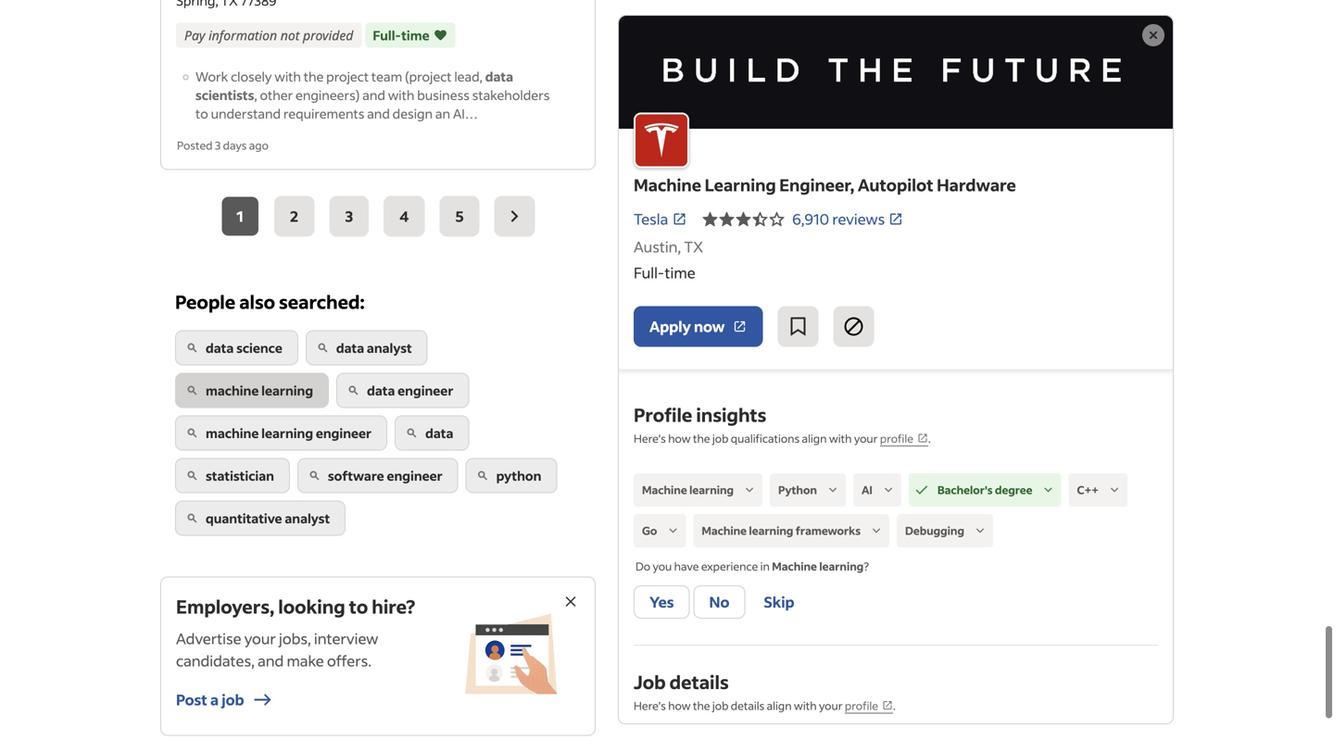 Task type: vqa. For each thing, say whether or not it's contained in the screenshot.
left the 'from'
no



Task type: describe. For each thing, give the bounding box(es) containing it.
engineer,
[[779, 174, 855, 196]]

the for profile insights
[[693, 431, 710, 446]]

bachelor's degree
[[938, 483, 1033, 497]]

job details
[[634, 670, 729, 694]]

data for data science
[[206, 339, 234, 356]]

posted
[[177, 138, 213, 152]]

analyst for data analyst
[[367, 339, 412, 356]]

5
[[455, 207, 464, 226]]

profile link for job details
[[845, 699, 893, 714]]

no
[[709, 593, 730, 612]]

project
[[326, 68, 369, 85]]

1 horizontal spatial full-time
[[634, 263, 696, 282]]

job
[[634, 670, 666, 694]]

understand
[[211, 105, 281, 122]]

also
[[239, 290, 275, 314]]

looking
[[278, 594, 345, 618]]

austin,
[[634, 237, 681, 256]]

engineer for software engineer
[[387, 467, 443, 484]]

. for insights
[[928, 431, 931, 446]]

align for job details
[[767, 699, 792, 713]]

profile
[[634, 403, 692, 427]]

?
[[864, 559, 869, 574]]

posted 3 days ago
[[177, 138, 269, 152]]

1 link
[[221, 196, 259, 237]]

learning
[[705, 174, 776, 196]]

1 horizontal spatial time
[[665, 263, 696, 282]]

requirements
[[283, 105, 365, 122]]

, other engineers) and with business stakeholders to understand requirements and design an ai…
[[196, 87, 550, 122]]

4
[[400, 207, 409, 226]]

advertise your jobs, interview candidates, and make offers.
[[176, 629, 378, 670]]

machine learning engineer
[[206, 425, 372, 441]]

next page image
[[504, 205, 526, 228]]

0 horizontal spatial full-time
[[373, 27, 430, 44]]

c++
[[1077, 483, 1099, 497]]

ai button
[[853, 473, 901, 507]]

software engineer
[[328, 467, 443, 484]]

austin, tx
[[634, 237, 703, 256]]

0 horizontal spatial time
[[401, 27, 430, 44]]

machine learning
[[642, 483, 734, 497]]

learning for machine learning engineer
[[261, 425, 313, 441]]

statistician list item
[[175, 458, 297, 501]]

6,910 reviews link
[[792, 209, 904, 228]]

days
[[223, 138, 247, 152]]

close image
[[561, 592, 580, 611]]

6,910 reviews
[[792, 209, 885, 228]]

3 link
[[329, 196, 369, 237]]

quantitative analyst link
[[175, 501, 346, 536]]

2
[[290, 207, 299, 226]]

machine learning engineer link
[[175, 415, 387, 451]]

machine for machine learning frameworks
[[702, 523, 747, 538]]

software
[[328, 467, 384, 484]]

candidates,
[[176, 651, 255, 670]]

advertise
[[176, 629, 241, 648]]

tx
[[684, 237, 703, 256]]

3.4 out of 5 stars image
[[702, 208, 785, 230]]

the for job details
[[693, 699, 710, 713]]

job right a
[[222, 690, 244, 709]]

employers, looking to hire?
[[176, 594, 415, 618]]

quantitative analyst list item
[[175, 501, 353, 543]]

data for data engineer
[[367, 382, 395, 399]]

machine for machine learning engineer
[[206, 425, 259, 441]]

debugging
[[905, 523, 964, 538]]

machine learning engineer list item
[[175, 415, 395, 458]]

experience
[[701, 559, 758, 574]]

machine learning link
[[175, 373, 329, 408]]

learning down frameworks
[[819, 559, 864, 574]]

searched:
[[279, 290, 365, 314]]

business
[[417, 87, 470, 103]]

data link
[[395, 415, 469, 451]]

apply now
[[650, 317, 725, 336]]

job for profile
[[712, 431, 729, 446]]

apply now button
[[634, 306, 763, 347]]

scientists
[[196, 87, 254, 103]]

learning for machine learning
[[261, 382, 313, 399]]

autopilot
[[858, 174, 934, 196]]

information
[[209, 26, 277, 44]]

analyst for quantitative analyst
[[285, 510, 330, 527]]

people also searched:
[[175, 290, 365, 314]]

python link
[[466, 458, 557, 493]]

data engineer
[[367, 382, 453, 399]]

with inside work closely with the project team (project lead, data scientists
[[274, 68, 301, 85]]

close job details image
[[1142, 24, 1165, 46]]

pay information not provided
[[184, 26, 353, 44]]

machine learning frameworks
[[702, 523, 861, 538]]

skip button
[[749, 586, 809, 619]]

ai
[[862, 483, 873, 497]]

your inside advertise your jobs, interview candidates, and make offers.
[[244, 629, 276, 648]]

python
[[778, 483, 817, 497]]

ago
[[249, 138, 269, 152]]

data analyst link
[[306, 330, 428, 365]]

profile for job details
[[845, 699, 878, 713]]

in
[[760, 559, 770, 574]]

go button
[[634, 514, 686, 548]]

1 vertical spatial full-
[[634, 263, 665, 282]]

pay
[[184, 26, 205, 44]]

1 vertical spatial to
[[349, 594, 368, 618]]

how for job
[[668, 699, 691, 713]]

statistician link
[[175, 458, 290, 493]]

skip
[[764, 593, 795, 612]]

no button
[[694, 586, 745, 619]]

software engineer list item
[[297, 458, 466, 501]]

not
[[281, 26, 300, 44]]

engineer for data engineer
[[398, 382, 453, 399]]

here's for profile
[[634, 431, 666, 446]]

1 vertical spatial and
[[367, 105, 390, 122]]

profile link for profile insights
[[880, 431, 928, 447]]

you
[[653, 559, 672, 574]]

here's for job
[[634, 699, 666, 713]]

machine for machine learning
[[206, 382, 259, 399]]



Task type: locate. For each thing, give the bounding box(es) containing it.
1 horizontal spatial align
[[802, 431, 827, 446]]

engineer up software
[[316, 425, 372, 441]]

post
[[176, 690, 207, 709]]

matching qualification image right degree
[[1040, 482, 1057, 498]]

0 vertical spatial 3
[[215, 138, 221, 152]]

yes
[[650, 593, 674, 612]]

1 vertical spatial your
[[244, 629, 276, 648]]

missing qualification image up ? on the right of the page
[[868, 523, 885, 539]]

data down data engineer list item
[[425, 425, 453, 441]]

1 horizontal spatial full-
[[634, 263, 665, 282]]

align
[[802, 431, 827, 446], [767, 699, 792, 713]]

1
[[237, 207, 244, 226]]

qualifications
[[731, 431, 800, 446]]

missing qualification image right the c++
[[1106, 482, 1123, 498]]

full- down austin, at the top of the page
[[634, 263, 665, 282]]

1 vertical spatial analyst
[[285, 510, 330, 527]]

engineers)
[[296, 87, 360, 103]]

here's down the profile
[[634, 431, 666, 446]]

with inside , other engineers) and with business stakeholders to understand requirements and design an ai…
[[388, 87, 415, 103]]

full-
[[373, 27, 401, 44], [634, 263, 665, 282]]

1 horizontal spatial to
[[349, 594, 368, 618]]

design
[[393, 105, 433, 122]]

not interested image
[[843, 316, 865, 338]]

job down insights on the right
[[712, 431, 729, 446]]

3 inside 3 link
[[345, 207, 353, 226]]

your for profile insights
[[854, 431, 878, 446]]

python
[[496, 467, 541, 484]]

2 vertical spatial engineer
[[387, 467, 443, 484]]

missing qualification image for python
[[825, 482, 841, 498]]

missing qualification image for ai
[[880, 482, 897, 498]]

python button
[[770, 473, 846, 507]]

an
[[435, 105, 450, 122]]

6,910
[[792, 209, 829, 228]]

tesla
[[634, 209, 668, 228]]

the
[[304, 68, 324, 85], [693, 431, 710, 446], [693, 699, 710, 713]]

data left the science
[[206, 339, 234, 356]]

full-time left matches your preference icon
[[373, 27, 430, 44]]

machine down data science list item
[[206, 382, 259, 399]]

reviews
[[832, 209, 885, 228]]

1 vertical spatial profile
[[845, 699, 878, 713]]

do
[[636, 559, 651, 574]]

1 vertical spatial engineer
[[316, 425, 372, 441]]

machine
[[634, 174, 701, 196], [642, 483, 687, 497], [702, 523, 747, 538], [772, 559, 817, 574]]

science
[[236, 339, 282, 356]]

0 vertical spatial and
[[362, 87, 385, 103]]

interview
[[314, 629, 378, 648]]

learning for machine learning frameworks
[[749, 523, 793, 538]]

missing qualification image
[[825, 482, 841, 498], [880, 482, 897, 498]]

data down data analyst list item
[[367, 382, 395, 399]]

engineer down the data list item
[[387, 467, 443, 484]]

data analyst
[[336, 339, 412, 356]]

the down profile insights
[[693, 431, 710, 446]]

1 horizontal spatial details
[[731, 699, 765, 713]]

machine inside machine learning engineer link
[[206, 425, 259, 441]]

provided
[[303, 26, 353, 44]]

how down the job details at the bottom of the page
[[668, 699, 691, 713]]

0 horizontal spatial your
[[244, 629, 276, 648]]

0 vertical spatial engineer
[[398, 382, 453, 399]]

frameworks
[[796, 523, 861, 538]]

work
[[196, 68, 228, 85]]

team
[[371, 68, 402, 85]]

align for profile insights
[[802, 431, 827, 446]]

missing qualification image inside "machine learning" button
[[741, 482, 758, 498]]

with
[[274, 68, 301, 85], [388, 87, 415, 103], [829, 431, 852, 446], [794, 699, 817, 713]]

debugging button
[[897, 514, 993, 548]]

2 how from the top
[[668, 699, 691, 713]]

list
[[175, 330, 581, 543]]

and down jobs,
[[258, 651, 284, 670]]

stakeholders
[[472, 87, 550, 103]]

data science list item
[[175, 330, 306, 373]]

machine up go button
[[642, 483, 687, 497]]

data for data analyst
[[336, 339, 364, 356]]

statistician
[[206, 467, 274, 484]]

to inside , other engineers) and with business stakeholders to understand requirements and design an ai…
[[196, 105, 208, 122]]

quantitative analyst
[[206, 510, 330, 527]]

analyst up data engineer link
[[367, 339, 412, 356]]

analyst right 'quantitative'
[[285, 510, 330, 527]]

save this job image
[[787, 316, 809, 338]]

1 vertical spatial align
[[767, 699, 792, 713]]

0 vertical spatial your
[[854, 431, 878, 446]]

learning down here's how the job qualifications align with your
[[689, 483, 734, 497]]

here's how the job details align with your
[[634, 699, 845, 713]]

time down austin, tx
[[665, 263, 696, 282]]

profile link
[[880, 431, 928, 447], [845, 699, 893, 714]]

machine for machine learning engineer, autopilot hardware
[[634, 174, 701, 196]]

0 horizontal spatial 3
[[215, 138, 221, 152]]

machine learning engineer, autopilot hardware
[[634, 174, 1016, 196]]

closely
[[231, 68, 272, 85]]

bachelor's
[[938, 483, 993, 497]]

0 vertical spatial full-time
[[373, 27, 430, 44]]

missing qualification image inside ai button
[[880, 482, 897, 498]]

0 horizontal spatial details
[[670, 670, 729, 694]]

1 horizontal spatial analyst
[[367, 339, 412, 356]]

machine right in on the bottom
[[772, 559, 817, 574]]

missing qualification image inside c++ button
[[1106, 482, 1123, 498]]

0 vertical spatial full-
[[373, 27, 401, 44]]

here's how the job qualifications align with your
[[634, 431, 880, 446]]

matches your preference image
[[433, 26, 448, 44]]

0 vertical spatial time
[[401, 27, 430, 44]]

offers.
[[327, 651, 372, 670]]

tesla logo image
[[619, 16, 1173, 129], [634, 112, 689, 168]]

how
[[668, 431, 691, 446], [668, 699, 691, 713]]

3
[[215, 138, 221, 152], [345, 207, 353, 226]]

(project
[[405, 68, 452, 85]]

machine learning frameworks button
[[693, 514, 890, 548]]

2 vertical spatial the
[[693, 699, 710, 713]]

to down scientists
[[196, 105, 208, 122]]

0 horizontal spatial .
[[893, 699, 896, 713]]

. for details
[[893, 699, 896, 713]]

and left "design"
[[367, 105, 390, 122]]

1 horizontal spatial profile
[[880, 431, 914, 446]]

1 matching qualification image from the left
[[913, 482, 930, 498]]

missing qualification image left ai on the bottom of page
[[825, 482, 841, 498]]

people
[[175, 290, 236, 314]]

2 here's from the top
[[634, 699, 666, 713]]

machine up experience
[[702, 523, 747, 538]]

missing qualification image inside machine learning frameworks button
[[868, 523, 885, 539]]

0 horizontal spatial align
[[767, 699, 792, 713]]

go
[[642, 523, 657, 538]]

profile insights
[[634, 403, 767, 427]]

3 right 2
[[345, 207, 353, 226]]

lead,
[[454, 68, 483, 85]]

learning down "machine learning" list item
[[261, 425, 313, 441]]

tesla link
[[634, 208, 687, 230]]

,
[[254, 87, 257, 103]]

machine learning button
[[634, 473, 763, 507]]

1 vertical spatial time
[[665, 263, 696, 282]]

analyst inside list item
[[367, 339, 412, 356]]

0 horizontal spatial missing qualification image
[[825, 482, 841, 498]]

apply
[[650, 317, 691, 336]]

the up engineers)
[[304, 68, 324, 85]]

data inside list item
[[367, 382, 395, 399]]

1 horizontal spatial your
[[819, 699, 843, 713]]

machine learning list item
[[175, 373, 336, 415]]

data engineer link
[[336, 373, 469, 408]]

0 vertical spatial profile link
[[880, 431, 928, 447]]

0 vertical spatial align
[[802, 431, 827, 446]]

5 link
[[440, 196, 480, 237]]

1 vertical spatial here's
[[634, 699, 666, 713]]

4 link
[[384, 196, 425, 237]]

missing qualification image left python
[[741, 482, 758, 498]]

machine inside machine learning link
[[206, 382, 259, 399]]

missing qualification image right ai on the bottom of page
[[880, 482, 897, 498]]

1 vertical spatial machine
[[206, 425, 259, 441]]

1 horizontal spatial matching qualification image
[[1040, 482, 1057, 498]]

learning for machine learning
[[689, 483, 734, 497]]

missing qualification image down the bachelor's degree button
[[972, 523, 989, 539]]

missing qualification image right go
[[665, 523, 681, 539]]

post a job link
[[176, 679, 274, 720]]

quantitative
[[206, 510, 282, 527]]

0 vertical spatial machine
[[206, 382, 259, 399]]

bachelor's degree button
[[909, 473, 1061, 507]]

1 here's from the top
[[634, 431, 666, 446]]

data analyst list item
[[306, 330, 435, 373]]

now
[[694, 317, 725, 336]]

your for job details
[[819, 699, 843, 713]]

3 left days
[[215, 138, 221, 152]]

job for job
[[712, 699, 729, 713]]

the inside work closely with the project team (project lead, data scientists
[[304, 68, 324, 85]]

2 vertical spatial your
[[819, 699, 843, 713]]

1 machine from the top
[[206, 382, 259, 399]]

job down the job details at the bottom of the page
[[712, 699, 729, 713]]

data engineer list item
[[336, 373, 477, 415]]

machine for machine learning
[[642, 483, 687, 497]]

missing qualification image for c++
[[1106, 482, 1123, 498]]

2 missing qualification image from the left
[[880, 482, 897, 498]]

full- up team
[[373, 27, 401, 44]]

analyst
[[367, 339, 412, 356], [285, 510, 330, 527]]

missing qualification image for debugging
[[972, 523, 989, 539]]

0 vertical spatial here's
[[634, 431, 666, 446]]

learning up machine learning engineer
[[261, 382, 313, 399]]

1 vertical spatial .
[[893, 699, 896, 713]]

learning up in on the bottom
[[749, 523, 793, 538]]

machine up the statistician link at the left
[[206, 425, 259, 441]]

missing qualification image for machine learning
[[741, 482, 758, 498]]

data list item
[[395, 415, 477, 458]]

data inside work closely with the project team (project lead, data scientists
[[485, 68, 513, 85]]

data down searched:
[[336, 339, 364, 356]]

data up stakeholders
[[485, 68, 513, 85]]

0 vertical spatial the
[[304, 68, 324, 85]]

insights
[[696, 403, 767, 427]]

0 horizontal spatial to
[[196, 105, 208, 122]]

0 vertical spatial to
[[196, 105, 208, 122]]

machine learning
[[206, 382, 313, 399]]

yes button
[[634, 586, 690, 619]]

to up interview
[[349, 594, 368, 618]]

1 how from the top
[[668, 431, 691, 446]]

1 vertical spatial the
[[693, 431, 710, 446]]

matching qualification image up debugging
[[913, 482, 930, 498]]

0 horizontal spatial matching qualification image
[[913, 482, 930, 498]]

ai…
[[453, 105, 478, 122]]

how down the profile
[[668, 431, 691, 446]]

and down team
[[362, 87, 385, 103]]

jobs,
[[279, 629, 311, 648]]

engineer inside list item
[[398, 382, 453, 399]]

make
[[287, 651, 324, 670]]

0 vertical spatial profile
[[880, 431, 914, 446]]

1 horizontal spatial missing qualification image
[[880, 482, 897, 498]]

work closely with the project team (project lead, data scientists
[[196, 68, 513, 103]]

1 vertical spatial full-time
[[634, 263, 696, 282]]

1 horizontal spatial .
[[928, 431, 931, 446]]

and
[[362, 87, 385, 103], [367, 105, 390, 122], [258, 651, 284, 670]]

2 matching qualification image from the left
[[1040, 482, 1057, 498]]

2 horizontal spatial your
[[854, 431, 878, 446]]

1 vertical spatial 3
[[345, 207, 353, 226]]

0 vertical spatial .
[[928, 431, 931, 446]]

here's down job
[[634, 699, 666, 713]]

profile for profile insights
[[880, 431, 914, 446]]

matching qualification image
[[913, 482, 930, 498], [1040, 482, 1057, 498]]

and inside advertise your jobs, interview candidates, and make offers.
[[258, 651, 284, 670]]

analyst inside list item
[[285, 510, 330, 527]]

0 horizontal spatial full-
[[373, 27, 401, 44]]

missing qualification image inside the python button
[[825, 482, 841, 498]]

2 vertical spatial and
[[258, 651, 284, 670]]

0 horizontal spatial analyst
[[285, 510, 330, 527]]

data science link
[[175, 330, 298, 365]]

software engineer link
[[297, 458, 458, 493]]

profile
[[880, 431, 914, 446], [845, 699, 878, 713]]

0 vertical spatial details
[[670, 670, 729, 694]]

engineer up data link
[[398, 382, 453, 399]]

1 vertical spatial details
[[731, 699, 765, 713]]

degree
[[995, 483, 1033, 497]]

missing qualification image inside debugging button
[[972, 523, 989, 539]]

full-time
[[373, 27, 430, 44], [634, 263, 696, 282]]

do you have experience in machine learning ?
[[636, 559, 869, 574]]

0 horizontal spatial profile
[[845, 699, 878, 713]]

missing qualification image for machine learning frameworks
[[868, 523, 885, 539]]

1 vertical spatial profile link
[[845, 699, 893, 714]]

other
[[260, 87, 293, 103]]

1 horizontal spatial 3
[[345, 207, 353, 226]]

1 vertical spatial how
[[668, 699, 691, 713]]

1 missing qualification image from the left
[[825, 482, 841, 498]]

time left matches your preference icon
[[401, 27, 430, 44]]

how for profile
[[668, 431, 691, 446]]

to
[[196, 105, 208, 122], [349, 594, 368, 618]]

list containing data science
[[175, 330, 581, 543]]

2 link
[[274, 196, 314, 237]]

missing qualification image
[[741, 482, 758, 498], [1106, 482, 1123, 498], [665, 523, 681, 539], [868, 523, 885, 539], [972, 523, 989, 539]]

0 vertical spatial how
[[668, 431, 691, 446]]

2 machine from the top
[[206, 425, 259, 441]]

missing qualification image inside go button
[[665, 523, 681, 539]]

python list item
[[466, 458, 565, 501]]

machine up tesla link
[[634, 174, 701, 196]]

missing qualification image for go
[[665, 523, 681, 539]]

the down the job details at the bottom of the page
[[693, 699, 710, 713]]

learning
[[261, 382, 313, 399], [261, 425, 313, 441], [689, 483, 734, 497], [749, 523, 793, 538], [819, 559, 864, 574]]

0 vertical spatial analyst
[[367, 339, 412, 356]]

full-time down austin, tx
[[634, 263, 696, 282]]



